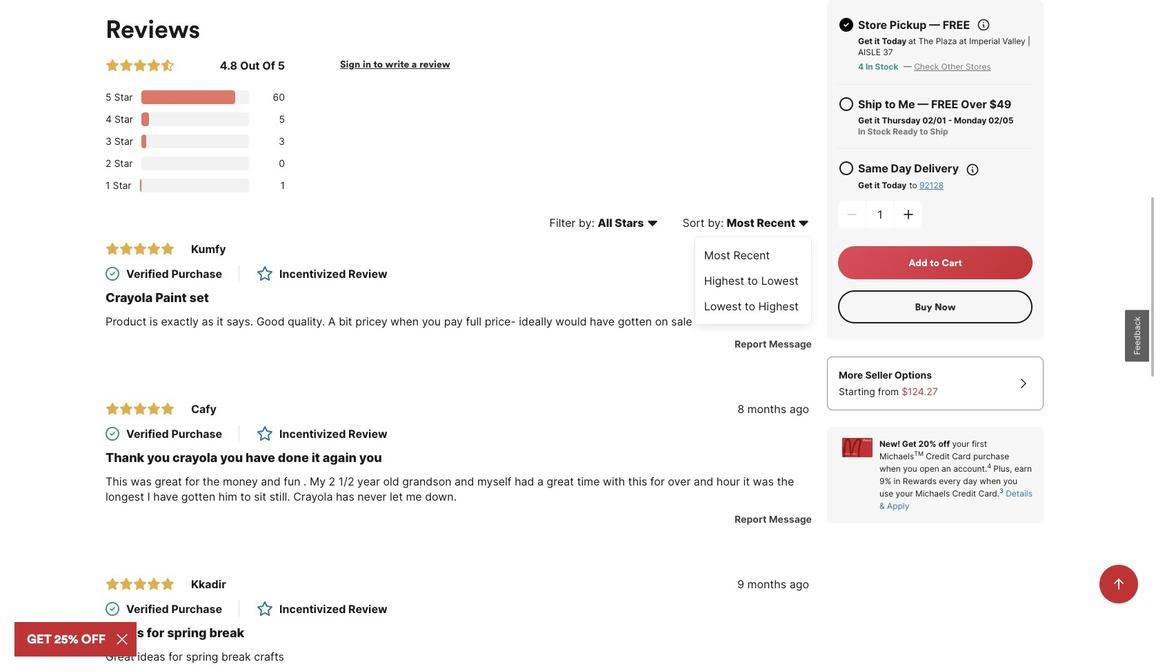 Task type: locate. For each thing, give the bounding box(es) containing it.
6
[[737, 242, 744, 256]]

3 review from the top
[[348, 602, 387, 616]]

menu
[[695, 236, 812, 325]]

2 vertical spatial have
[[153, 490, 178, 503]]

1 verified from the top
[[126, 267, 169, 281]]

verified purchase up crayola
[[126, 427, 222, 441]]

star for 5 star
[[114, 91, 133, 103]]

3 verified purchase from the top
[[126, 602, 222, 616]]

review for crafts for spring break
[[348, 602, 387, 616]]

for down crafts for spring break
[[168, 650, 183, 663]]

today for to
[[882, 180, 907, 190]]

ship to me — free over $49
[[858, 97, 1011, 111]]

3 star ratings bar progress bar
[[141, 134, 146, 148]]

1 incentivized from the top
[[279, 267, 346, 281]]

2 message from the top
[[769, 513, 812, 525]]

1 vertical spatial incentivized
[[279, 427, 346, 441]]

free up plaza
[[943, 18, 970, 32]]

1 horizontal spatial in
[[894, 476, 900, 486]]

get down same
[[858, 180, 873, 190]]

crayola
[[106, 290, 153, 305], [293, 490, 333, 503]]

2 vertical spatial 5
[[279, 113, 285, 125]]

0 horizontal spatial the
[[203, 474, 220, 488]]

have inside this was great for the money and fun . my 2 1/2 year old grandson and myself had a great time with this for over and hour it was the longest i have gotten him to sit still. crayola has never let me down.
[[153, 490, 178, 503]]

ship
[[858, 97, 882, 111], [930, 126, 948, 137]]

today down the day
[[882, 180, 907, 190]]

1 months from the top
[[747, 242, 786, 256]]

ago right recent in the right top of the page
[[790, 242, 809, 256]]

credit down day
[[952, 488, 976, 499]]

1 horizontal spatial —
[[918, 97, 929, 111]]

1 vertical spatial your
[[896, 488, 913, 499]]

0 vertical spatial months
[[747, 242, 786, 256]]

it inside this was great for the money and fun . my 2 1/2 year old grandson and myself had a great time with this for over and hour it was the longest i have gotten him to sit still. crayola has never let me down.
[[743, 474, 750, 488]]

1 down 2 star
[[106, 179, 110, 191]]

report message button down lowest to highest "button"
[[729, 337, 812, 351]]

5 down 60
[[279, 113, 285, 125]]

6 months ago
[[737, 242, 809, 256]]

lowest inside button
[[761, 274, 799, 288]]

— for check
[[903, 61, 912, 72]]

1 vertical spatial —
[[903, 61, 912, 72]]

0 vertical spatial your
[[952, 439, 969, 449]]

me
[[406, 490, 422, 503]]

your up apply
[[896, 488, 913, 499]]

5
[[278, 58, 285, 72], [106, 91, 111, 103], [279, 113, 285, 125]]

0 vertical spatial michaels
[[879, 451, 914, 461]]

get for get it today at the plaza at imperial valley | aisle 37
[[858, 36, 873, 46]]

ago for break
[[790, 577, 809, 591]]

an
[[942, 464, 951, 474]]

verified
[[126, 267, 169, 281], [126, 427, 169, 441], [126, 602, 169, 616]]

to down same day delivery
[[909, 180, 917, 190]]

pricey
[[355, 314, 387, 328]]

message up 9 months ago
[[769, 513, 812, 525]]

3 incentivized from the top
[[279, 602, 346, 616]]

and up "down."
[[455, 474, 474, 488]]

1 horizontal spatial gotten
[[618, 314, 652, 328]]

1 vertical spatial months
[[747, 402, 786, 416]]

2 and from the left
[[455, 474, 474, 488]]

1 horizontal spatial have
[[246, 450, 275, 465]]

1 vertical spatial in
[[858, 126, 866, 137]]

— right me
[[918, 97, 929, 111]]

of
[[262, 58, 275, 72]]

2 was from the left
[[753, 474, 774, 488]]

when right pricey
[[390, 314, 419, 328]]

again
[[323, 450, 357, 465]]

highest down highest to lowest button
[[758, 299, 799, 313]]

great
[[155, 474, 182, 488], [547, 474, 574, 488]]

report message down lowest to highest "button"
[[735, 338, 812, 350]]

1 review from the top
[[348, 267, 387, 281]]

spring down crafts for spring break
[[186, 650, 218, 663]]

when
[[390, 314, 419, 328], [879, 464, 901, 474], [980, 476, 1001, 486]]

0 vertical spatial free
[[943, 18, 970, 32]]

1 vertical spatial highest
[[758, 299, 799, 313]]

months right '6'
[[747, 242, 786, 256]]

have right 'would'
[[590, 314, 615, 328]]

1 vertical spatial incentivized review
[[279, 427, 387, 441]]

&
[[879, 501, 885, 511]]

1 report message button from the top
[[729, 337, 812, 351]]

ago right 9
[[790, 577, 809, 591]]

is
[[150, 314, 158, 328]]

0 vertical spatial report
[[735, 338, 767, 350]]

4 for star
[[106, 113, 112, 125]]

0 horizontal spatial in
[[363, 58, 371, 70]]

lowest down the 6 months ago
[[761, 274, 799, 288]]

1 verified purchase from the top
[[126, 267, 222, 281]]

in inside 'button'
[[363, 58, 371, 70]]

price-
[[485, 314, 516, 328]]

3 verified from the top
[[126, 602, 169, 616]]

2 1 from the left
[[280, 179, 285, 191]]

it up the aisle
[[874, 36, 880, 46]]

today inside get it today at the plaza at imperial valley | aisle 37
[[882, 36, 907, 46]]

5 right of
[[278, 58, 285, 72]]

1 vertical spatial michaels
[[915, 488, 950, 499]]

2 star
[[106, 157, 133, 169]]

crayola down my
[[293, 490, 333, 503]]

this
[[106, 474, 128, 488]]

1 horizontal spatial your
[[952, 439, 969, 449]]

0 horizontal spatial and
[[261, 474, 280, 488]]

more seller options starting from $ 124.27
[[839, 369, 938, 397]]

stock down 37
[[875, 61, 898, 72]]

1 ago from the top
[[790, 242, 809, 256]]

get it thursday 02/01 - monday 02/05 in stock ready to ship
[[858, 115, 1014, 137]]

rewards
[[903, 476, 937, 486]]

1 vertical spatial in
[[894, 476, 900, 486]]

2 purchase from the top
[[171, 427, 222, 441]]

months right 8
[[747, 402, 786, 416]]

4 down the aisle
[[858, 61, 864, 72]]

0 vertical spatial ago
[[790, 242, 809, 256]]

0 vertical spatial purchase
[[171, 267, 222, 281]]

0 horizontal spatial michaels
[[879, 451, 914, 461]]

0 vertical spatial incentivized review
[[279, 267, 387, 281]]

review for crayola paint set
[[348, 267, 387, 281]]

— up the
[[929, 18, 940, 32]]

now
[[935, 301, 956, 313]]

report for crayola paint set
[[735, 338, 767, 350]]

message for crayola paint set
[[769, 338, 812, 350]]

purchase for spring
[[171, 602, 222, 616]]

2 horizontal spatial and
[[694, 474, 713, 488]]

it right hour
[[743, 474, 750, 488]]

2 review from the top
[[348, 427, 387, 441]]

2 incentivized from the top
[[279, 427, 346, 441]]

you inside the 4 plus, earn 9% in rewards every day when you use your michaels credit card.
[[1003, 476, 1017, 486]]

thank
[[106, 450, 144, 465]]

still.
[[269, 490, 290, 503]]

review for thank you crayola you have done it again you
[[348, 427, 387, 441]]

3 purchase from the top
[[171, 602, 222, 616]]

1 vertical spatial lowest
[[704, 299, 742, 313]]

0 vertical spatial 2
[[106, 157, 111, 169]]

credit down off
[[926, 451, 950, 461]]

the right hour
[[777, 474, 794, 488]]

1 horizontal spatial ship
[[930, 126, 948, 137]]

a right had
[[537, 474, 544, 488]]

0 horizontal spatial gotten
[[181, 490, 215, 503]]

to right "add"
[[930, 257, 939, 269]]

it right as
[[217, 314, 223, 328]]

1 horizontal spatial highest
[[758, 299, 799, 313]]

star left 3 star ratings bar progress bar
[[114, 135, 133, 147]]

it left thursday
[[874, 115, 880, 126]]

1 today from the top
[[882, 36, 907, 46]]

same day delivery
[[858, 161, 959, 175]]

says.
[[227, 314, 253, 328]]

menu containing most recent
[[695, 236, 812, 325]]

report message button
[[729, 337, 812, 351], [729, 512, 812, 526]]

0 vertical spatial verified
[[126, 267, 169, 281]]

you up the year
[[359, 450, 382, 465]]

to down 02/01
[[920, 126, 928, 137]]

ship up thursday
[[858, 97, 882, 111]]

break left crafts
[[221, 650, 251, 663]]

3 ago from the top
[[790, 577, 809, 591]]

apply
[[887, 501, 909, 511]]

2 up 1 star
[[106, 157, 111, 169]]

was up i
[[131, 474, 152, 488]]

months for break
[[747, 577, 786, 591]]

when up card. at the bottom right of the page
[[980, 476, 1001, 486]]

0 horizontal spatial crayola
[[106, 290, 153, 305]]

it
[[874, 36, 880, 46], [874, 115, 880, 126], [874, 180, 880, 190], [217, 314, 223, 328], [312, 450, 320, 465], [743, 474, 750, 488]]

2 great from the left
[[547, 474, 574, 488]]

1 purchase from the top
[[171, 267, 222, 281]]

purchase for crayola
[[171, 427, 222, 441]]

0 horizontal spatial 3
[[106, 135, 112, 147]]

1 vertical spatial ago
[[790, 402, 809, 416]]

verified up thank on the left of page
[[126, 427, 169, 441]]

4 inside the 4 plus, earn 9% in rewards every day when you use your michaels credit card.
[[987, 462, 991, 470]]

in inside the 4 plus, earn 9% in rewards every day when you use your michaels credit card.
[[894, 476, 900, 486]]

0 vertical spatial crayola
[[106, 290, 153, 305]]

crayola up product
[[106, 290, 153, 305]]

to inside the sign in to write a review 'button'
[[374, 58, 383, 70]]

2 vertical spatial months
[[747, 577, 786, 591]]

down.
[[425, 490, 457, 503]]

3 for 3
[[279, 135, 285, 147]]

1 horizontal spatial michaels
[[915, 488, 950, 499]]

0 vertical spatial highest
[[704, 274, 744, 288]]

report
[[735, 338, 767, 350], [735, 513, 767, 525]]

2 horizontal spatial 3
[[1000, 487, 1003, 495]]

let
[[390, 490, 403, 503]]

0 vertical spatial in
[[866, 61, 873, 72]]

1 vertical spatial verified
[[126, 427, 169, 441]]

1 report from the top
[[735, 338, 767, 350]]

report message button for crayola paint set
[[729, 337, 812, 351]]

0 horizontal spatial —
[[903, 61, 912, 72]]

get up the aisle
[[858, 36, 873, 46]]

0 horizontal spatial lowest
[[704, 299, 742, 313]]

verified for crafts
[[126, 602, 169, 616]]

gotten
[[618, 314, 652, 328], [181, 490, 215, 503]]

2 vertical spatial incentivized
[[279, 602, 346, 616]]

2 report message button from the top
[[729, 512, 812, 526]]

0 horizontal spatial have
[[153, 490, 178, 503]]

4 down purchase
[[987, 462, 991, 470]]

1 vertical spatial a
[[537, 474, 544, 488]]

1 vertical spatial 4
[[106, 113, 112, 125]]

when up 9%
[[879, 464, 901, 474]]

ago for you
[[790, 402, 809, 416]]

more
[[839, 369, 863, 381]]

highest inside lowest to highest "button"
[[758, 299, 799, 313]]

1 incentivized review from the top
[[279, 267, 387, 281]]

longest
[[106, 490, 144, 503]]

4.8 out of 5
[[220, 58, 285, 72]]

2 vertical spatial review
[[348, 602, 387, 616]]

when inside the 4 plus, earn 9% in rewards every day when you use your michaels credit card.
[[980, 476, 1001, 486]]

pickup
[[890, 18, 927, 32]]

0 horizontal spatial great
[[155, 474, 182, 488]]

your inside the 4 plus, earn 9% in rewards every day when you use your michaels credit card.
[[896, 488, 913, 499]]

3 and from the left
[[694, 474, 713, 488]]

2 vertical spatial incentivized review
[[279, 602, 387, 616]]

report message down hour
[[735, 513, 812, 525]]

lowest inside "button"
[[704, 299, 742, 313]]

get it today to 92128
[[858, 180, 944, 190]]

at right plaza
[[959, 36, 967, 46]]

1 report message from the top
[[735, 338, 812, 350]]

star
[[114, 91, 133, 103], [114, 113, 133, 125], [114, 135, 133, 147], [114, 157, 133, 169], [113, 179, 131, 191]]

1 vertical spatial credit
[[952, 488, 976, 499]]

as
[[202, 314, 214, 328]]

great down crayola
[[155, 474, 182, 488]]

2 at from the left
[[959, 36, 967, 46]]

at left the
[[908, 36, 916, 46]]

0 vertical spatial review
[[348, 267, 387, 281]]

3 left the 'details'
[[1000, 487, 1003, 495]]

2 vertical spatial ago
[[790, 577, 809, 591]]

incentivized
[[279, 267, 346, 281], [279, 427, 346, 441], [279, 602, 346, 616]]

2 horizontal spatial —
[[929, 18, 940, 32]]

get inside get it today at the plaza at imperial valley | aisle 37
[[858, 36, 873, 46]]

0 vertical spatial report message button
[[729, 337, 812, 351]]

get inside get it thursday 02/01 - monday 02/05 in stock ready to ship
[[858, 115, 873, 126]]

ready
[[893, 126, 918, 137]]

report for thank you crayola you have done it again you
[[735, 513, 767, 525]]

to left sit
[[240, 490, 251, 503]]

store pickup — free
[[858, 18, 970, 32]]

the
[[918, 36, 933, 46]]

have up money
[[246, 450, 275, 465]]

1 horizontal spatial was
[[753, 474, 774, 488]]

0 horizontal spatial when
[[390, 314, 419, 328]]

a inside 'button'
[[412, 58, 417, 70]]

incentivized up done
[[279, 427, 346, 441]]

0 vertical spatial have
[[590, 314, 615, 328]]

1 vertical spatial free
[[931, 97, 958, 111]]

ago right 8
[[790, 402, 809, 416]]

2 ago from the top
[[790, 402, 809, 416]]

1 vertical spatial have
[[246, 450, 275, 465]]

0 vertical spatial lowest
[[761, 274, 799, 288]]

new! get 20% off
[[879, 439, 950, 449]]

0 vertical spatial in
[[363, 58, 371, 70]]

report down hour
[[735, 513, 767, 525]]

months right 9
[[747, 577, 786, 591]]

a
[[328, 314, 336, 328]]

you up rewards
[[903, 464, 917, 474]]

tabler image
[[106, 58, 119, 72], [147, 58, 161, 72], [161, 58, 175, 72], [838, 96, 855, 112], [133, 242, 147, 256], [147, 402, 161, 416], [161, 402, 175, 416], [119, 577, 133, 591], [133, 577, 147, 591], [147, 577, 161, 591]]

in
[[866, 61, 873, 72], [858, 126, 866, 137]]

4 down 5 star
[[106, 113, 112, 125]]

michaels down new!
[[879, 451, 914, 461]]

and right over
[[694, 474, 713, 488]]

was
[[131, 474, 152, 488], [753, 474, 774, 488]]

when inside tm credit card purchase when you open an account.
[[879, 464, 901, 474]]

for
[[185, 474, 200, 488], [650, 474, 665, 488], [147, 625, 164, 640], [168, 650, 183, 663]]

9
[[737, 577, 744, 591]]

2 horizontal spatial when
[[980, 476, 1001, 486]]

5 up 4 star
[[106, 91, 111, 103]]

1/2
[[339, 474, 354, 488]]

4 for in
[[858, 61, 864, 72]]

2 vertical spatial when
[[980, 476, 1001, 486]]

verified up the "crayola paint set"
[[126, 267, 169, 281]]

the up him on the bottom left of page
[[203, 474, 220, 488]]

today up 37
[[882, 36, 907, 46]]

recent
[[733, 248, 770, 262]]

your first michaels
[[879, 439, 987, 461]]

it inside get it today at the plaza at imperial valley | aisle 37
[[874, 36, 880, 46]]

— for free
[[918, 97, 929, 111]]

star left 4 star ratings bar progress bar
[[114, 113, 133, 125]]

0 horizontal spatial highest
[[704, 274, 744, 288]]

incentivized review for crafts for spring break
[[279, 602, 387, 616]]

get for get it thursday 02/01 - monday 02/05 in stock ready to ship
[[858, 115, 873, 126]]

to inside lowest to highest "button"
[[745, 299, 755, 313]]

never
[[357, 490, 387, 503]]

1 horizontal spatial a
[[537, 474, 544, 488]]

124.27
[[908, 386, 938, 397]]

2 verified purchase from the top
[[126, 427, 222, 441]]

and up still.
[[261, 474, 280, 488]]

has
[[336, 490, 354, 503]]

get
[[858, 36, 873, 46], [858, 115, 873, 126], [858, 180, 873, 190], [902, 439, 917, 449]]

2 report message from the top
[[735, 513, 812, 525]]

2 months from the top
[[747, 402, 786, 416]]

0 horizontal spatial credit
[[926, 451, 950, 461]]

message down lowest to highest "button"
[[769, 338, 812, 350]]

pay
[[444, 314, 463, 328]]

verified for crayola
[[126, 267, 169, 281]]

1 horizontal spatial 1
[[280, 179, 285, 191]]

1 down 0
[[280, 179, 285, 191]]

purchase down kkadir
[[171, 602, 222, 616]]

to down the highest to lowest
[[745, 299, 755, 313]]

earn
[[1014, 464, 1032, 474]]

purchase up set
[[171, 267, 222, 281]]

2 the from the left
[[777, 474, 794, 488]]

credit
[[926, 451, 950, 461], [952, 488, 976, 499]]

you inside tm credit card purchase when you open an account.
[[903, 464, 917, 474]]

have
[[590, 314, 615, 328], [246, 450, 275, 465], [153, 490, 178, 503]]

plcc card logo image
[[842, 438, 873, 457]]

with
[[603, 474, 625, 488]]

5 star ratings bar progress bar
[[141, 90, 235, 104]]

1 vertical spatial message
[[769, 513, 812, 525]]

0 vertical spatial report message
[[735, 338, 812, 350]]

first
[[972, 439, 987, 449]]

2 horizontal spatial have
[[590, 314, 615, 328]]

report message for crayola paint set
[[735, 338, 812, 350]]

1 horizontal spatial crayola
[[293, 490, 333, 503]]

2 vertical spatial verified purchase
[[126, 602, 222, 616]]

star for 2 star
[[114, 157, 133, 169]]

to inside highest to lowest button
[[747, 274, 758, 288]]

1 horizontal spatial when
[[879, 464, 901, 474]]

0 horizontal spatial 4
[[106, 113, 112, 125]]

gotten left on
[[618, 314, 652, 328]]

would
[[555, 314, 587, 328]]

3 months from the top
[[747, 577, 786, 591]]

0 vertical spatial spring
[[167, 625, 207, 640]]

4 plus, earn 9% in rewards every day when you use your michaels credit card.
[[879, 462, 1032, 499]]

highest
[[704, 274, 744, 288], [758, 299, 799, 313]]

purchase for set
[[171, 267, 222, 281]]

2 verified from the top
[[126, 427, 169, 441]]

3 inside 3 details & apply
[[1000, 487, 1003, 495]]

in right 9%
[[894, 476, 900, 486]]

2 vertical spatial verified
[[126, 602, 169, 616]]

credit inside tm credit card purchase when you open an account.
[[926, 451, 950, 461]]

stock
[[875, 61, 898, 72], [867, 126, 891, 137]]

0 vertical spatial credit
[[926, 451, 950, 461]]

1 message from the top
[[769, 338, 812, 350]]

1 horizontal spatial the
[[777, 474, 794, 488]]

9%
[[879, 476, 891, 486]]

2 incentivized review from the top
[[279, 427, 387, 441]]

break up 'great ideas for spring break crafts'
[[209, 625, 244, 640]]

5 star
[[106, 91, 133, 103]]

verified up crafts
[[126, 602, 169, 616]]

— left check
[[903, 61, 912, 72]]

2 inside this was great for the money and fun . my 2 1/2 year old grandson and myself had a great time with this for over and hour it was the longest i have gotten him to sit still. crayola has never let me down.
[[329, 474, 335, 488]]

in right sign
[[363, 58, 371, 70]]

1 vertical spatial gotten
[[181, 490, 215, 503]]

michaels inside your first michaels
[[879, 451, 914, 461]]

tabler image
[[977, 18, 991, 32], [119, 58, 133, 72], [133, 58, 147, 72], [161, 58, 175, 72], [838, 160, 855, 177], [106, 242, 119, 256], [119, 242, 133, 256], [147, 242, 161, 256], [161, 242, 175, 256], [106, 402, 119, 416], [119, 402, 133, 416], [133, 402, 147, 416], [106, 577, 119, 591], [161, 577, 175, 591]]

0 horizontal spatial a
[[412, 58, 417, 70]]

to left write
[[374, 58, 383, 70]]

1 horizontal spatial 4
[[858, 61, 864, 72]]

1 vertical spatial when
[[879, 464, 901, 474]]

5 for 5
[[279, 113, 285, 125]]

2 report from the top
[[735, 513, 767, 525]]

1 was from the left
[[131, 474, 152, 488]]

3 for 3 star
[[106, 135, 112, 147]]

verified for thank
[[126, 427, 169, 441]]

incentivized up crafts
[[279, 602, 346, 616]]

1 1 from the left
[[106, 179, 110, 191]]

bit
[[339, 314, 352, 328]]

1 horizontal spatial 2
[[329, 474, 335, 488]]

you down plus,
[[1003, 476, 1017, 486]]

paint
[[155, 290, 187, 305]]

gotten inside this was great for the money and fun . my 2 1/2 year old grandson and myself had a great time with this for over and hour it was the longest i have gotten him to sit still. crayola has never let me down.
[[181, 490, 215, 503]]

get for get it today to 92128
[[858, 180, 873, 190]]

purchase up crayola
[[171, 427, 222, 441]]

lowest down the highest to lowest
[[704, 299, 742, 313]]

2
[[106, 157, 111, 169], [329, 474, 335, 488]]

1 vertical spatial verified purchase
[[126, 427, 222, 441]]

1 vertical spatial ship
[[930, 126, 948, 137]]

2 today from the top
[[882, 180, 907, 190]]

it inside get it thursday 02/01 - monday 02/05 in stock ready to ship
[[874, 115, 880, 126]]

3 incentivized review from the top
[[279, 602, 387, 616]]

for right this
[[650, 474, 665, 488]]

report message button down hour
[[729, 512, 812, 526]]

details
[[1006, 488, 1033, 499]]

1 horizontal spatial great
[[547, 474, 574, 488]]

1 vertical spatial review
[[348, 427, 387, 441]]

to up lowest to highest "button"
[[747, 274, 758, 288]]

in down the aisle
[[866, 61, 873, 72]]

reviews
[[106, 13, 200, 45]]

was right hour
[[753, 474, 774, 488]]

verified purchase up crafts for spring break
[[126, 602, 222, 616]]

4 for plus,
[[987, 462, 991, 470]]

0 vertical spatial today
[[882, 36, 907, 46]]

ship inside get it thursday 02/01 - monday 02/05 in stock ready to ship
[[930, 126, 948, 137]]

0 vertical spatial when
[[390, 314, 419, 328]]

1 vertical spatial stock
[[867, 126, 891, 137]]



Task type: describe. For each thing, give the bounding box(es) containing it.
add
[[909, 257, 928, 269]]

credit inside the 4 plus, earn 9% in rewards every day when you use your michaels credit card.
[[952, 488, 976, 499]]

old
[[383, 474, 399, 488]]

out
[[240, 58, 260, 72]]

imperial
[[969, 36, 1000, 46]]

0 vertical spatial stock
[[875, 61, 898, 72]]

him
[[218, 490, 237, 503]]

thank you crayola you have done it again you
[[106, 450, 382, 465]]

92128
[[920, 180, 944, 190]]

buy now
[[915, 301, 956, 313]]

star for 3 star
[[114, 135, 133, 147]]

|
[[1028, 36, 1031, 46]]

stock inside get it thursday 02/01 - monday 02/05 in stock ready to ship
[[867, 126, 891, 137]]

buy now button
[[838, 290, 1033, 323]]

card
[[952, 451, 971, 461]]

highest inside highest to lowest button
[[704, 274, 744, 288]]

crafts
[[106, 625, 144, 640]]

$49
[[989, 97, 1011, 111]]

exactly
[[161, 314, 199, 328]]

over
[[961, 97, 987, 111]]

.
[[304, 474, 307, 488]]

cafy
[[191, 402, 216, 416]]

account.
[[953, 464, 987, 474]]

starting
[[839, 386, 875, 397]]

star for 1 star
[[113, 179, 131, 191]]

most recent
[[704, 248, 770, 262]]

37
[[883, 47, 893, 57]]

myself
[[477, 474, 512, 488]]

4 star ratings bar progress bar
[[141, 112, 149, 126]]

me
[[898, 97, 915, 111]]

my
[[310, 474, 326, 488]]

report message button for thank you crayola you have done it again you
[[729, 512, 812, 526]]

michaels inside the 4 plus, earn 9% in rewards every day when you use your michaels credit card.
[[915, 488, 950, 499]]

1 vertical spatial spring
[[186, 650, 218, 663]]

for up ideas
[[147, 625, 164, 640]]

20%
[[918, 439, 936, 449]]

you left pay
[[422, 314, 441, 328]]

from
[[878, 386, 899, 397]]

0 horizontal spatial 2
[[106, 157, 111, 169]]

1 star
[[106, 179, 131, 191]]

card.
[[978, 488, 1000, 499]]

open
[[920, 464, 939, 474]]

crayola paint set
[[106, 290, 209, 305]]

1 and from the left
[[261, 474, 280, 488]]

review
[[419, 58, 450, 70]]

0 vertical spatial gotten
[[618, 314, 652, 328]]

1 the from the left
[[203, 474, 220, 488]]

your inside your first michaels
[[952, 439, 969, 449]]

button to increment counter for number stepper image
[[902, 208, 915, 221]]

every
[[939, 476, 961, 486]]

hour
[[716, 474, 740, 488]]

incentivized for crayola paint set
[[279, 267, 346, 281]]

buy
[[915, 301, 932, 313]]

add to cart
[[909, 257, 962, 269]]

fun
[[284, 474, 300, 488]]

60
[[273, 91, 285, 103]]

highest to lowest
[[704, 274, 799, 288]]

in inside get it thursday 02/01 - monday 02/05 in stock ready to ship
[[858, 126, 866, 137]]

3 star
[[106, 135, 133, 147]]

incentivized for thank you crayola you have done it again you
[[279, 427, 346, 441]]

to inside this was great for the money and fun . my 2 1/2 year old grandson and myself had a great time with this for over and hour it was the longest i have gotten him to sit still. crayola has never let me down.
[[240, 490, 251, 503]]

1 at from the left
[[908, 36, 916, 46]]

crafts
[[254, 650, 284, 663]]

1 great from the left
[[155, 474, 182, 488]]

to inside add to cart button
[[930, 257, 939, 269]]

cart
[[942, 257, 962, 269]]

Number Stepper text field
[[866, 201, 894, 228]]

seller
[[865, 369, 892, 381]]

purchase
[[973, 451, 1009, 461]]

incentivized for crafts for spring break
[[279, 602, 346, 616]]

verified purchase for for
[[126, 602, 222, 616]]

full
[[466, 314, 482, 328]]

sign in to write a review
[[340, 58, 450, 70]]

good
[[256, 314, 285, 328]]

8 months ago
[[737, 402, 809, 416]]

thursday
[[882, 115, 920, 126]]

1 for 1
[[280, 179, 285, 191]]

02/01
[[922, 115, 946, 126]]

0 vertical spatial 5
[[278, 58, 285, 72]]

star for 4 star
[[114, 113, 133, 125]]

8
[[737, 402, 744, 416]]

9 months ago
[[737, 577, 809, 591]]

great ideas for spring break crafts
[[106, 650, 284, 663]]

incentivized review for crayola paint set
[[279, 267, 387, 281]]

great
[[106, 650, 134, 663]]

off
[[938, 439, 950, 449]]

$
[[902, 386, 908, 397]]

had
[[515, 474, 534, 488]]

message for thank you crayola you have done it again you
[[769, 513, 812, 525]]

4.8
[[220, 58, 237, 72]]

3 for 3 details & apply
[[1000, 487, 1003, 495]]

day
[[891, 161, 912, 175]]

product
[[106, 314, 146, 328]]

get it today at the plaza at imperial valley | aisle 37
[[858, 36, 1031, 57]]

get up tm
[[902, 439, 917, 449]]

1 vertical spatial break
[[221, 650, 251, 663]]

kkadir
[[191, 577, 226, 591]]

sit
[[254, 490, 266, 503]]

it down same
[[874, 180, 880, 190]]

verified purchase for you
[[126, 427, 222, 441]]

kumfy
[[191, 242, 226, 256]]

it right done
[[312, 450, 320, 465]]

0
[[279, 157, 285, 169]]

1 for 1 star
[[106, 179, 110, 191]]

report message for thank you crayola you have done it again you
[[735, 513, 812, 525]]

0 vertical spatial break
[[209, 625, 244, 640]]

sign in to write a review button
[[340, 57, 450, 71]]

quality.
[[288, 314, 325, 328]]

5 for 5 star
[[106, 91, 111, 103]]

to left me
[[885, 97, 896, 111]]

lowest to highest button
[[695, 293, 811, 319]]

you up money
[[220, 450, 243, 465]]

incentivized review for thank you crayola you have done it again you
[[279, 427, 387, 441]]

stores
[[966, 61, 991, 72]]

for down crayola
[[185, 474, 200, 488]]

verified purchase for paint
[[126, 267, 222, 281]]

check
[[914, 61, 939, 72]]

over
[[668, 474, 691, 488]]

grandson
[[402, 474, 452, 488]]

open samedaydelivery details modal image
[[966, 163, 979, 177]]

a inside this was great for the money and fun . my 2 1/2 year old grandson and myself had a great time with this for over and hour it was the longest i have gotten him to sit still. crayola has never let me down.
[[537, 474, 544, 488]]

0 vertical spatial ship
[[858, 97, 882, 111]]

to inside get it thursday 02/01 - monday 02/05 in stock ready to ship
[[920, 126, 928, 137]]

same
[[858, 161, 888, 175]]

done
[[278, 450, 309, 465]]

0 vertical spatial —
[[929, 18, 940, 32]]

you right thank on the left of page
[[147, 450, 170, 465]]

crafts for spring break
[[106, 625, 244, 640]]

3 details & apply
[[879, 487, 1033, 511]]

other
[[941, 61, 963, 72]]

delivery
[[914, 161, 959, 175]]

today for at
[[882, 36, 907, 46]]

aisle
[[858, 47, 881, 57]]

months for you
[[747, 402, 786, 416]]

92128 link
[[920, 180, 944, 190]]

crayola inside this was great for the money and fun . my 2 1/2 year old grandson and myself had a great time with this for over and hour it was the longest i have gotten him to sit still. crayola has never let me down.
[[293, 490, 333, 503]]

use
[[879, 488, 893, 499]]

day
[[963, 476, 977, 486]]

most recent button
[[695, 243, 811, 268]]



Task type: vqa. For each thing, say whether or not it's contained in the screenshot.


